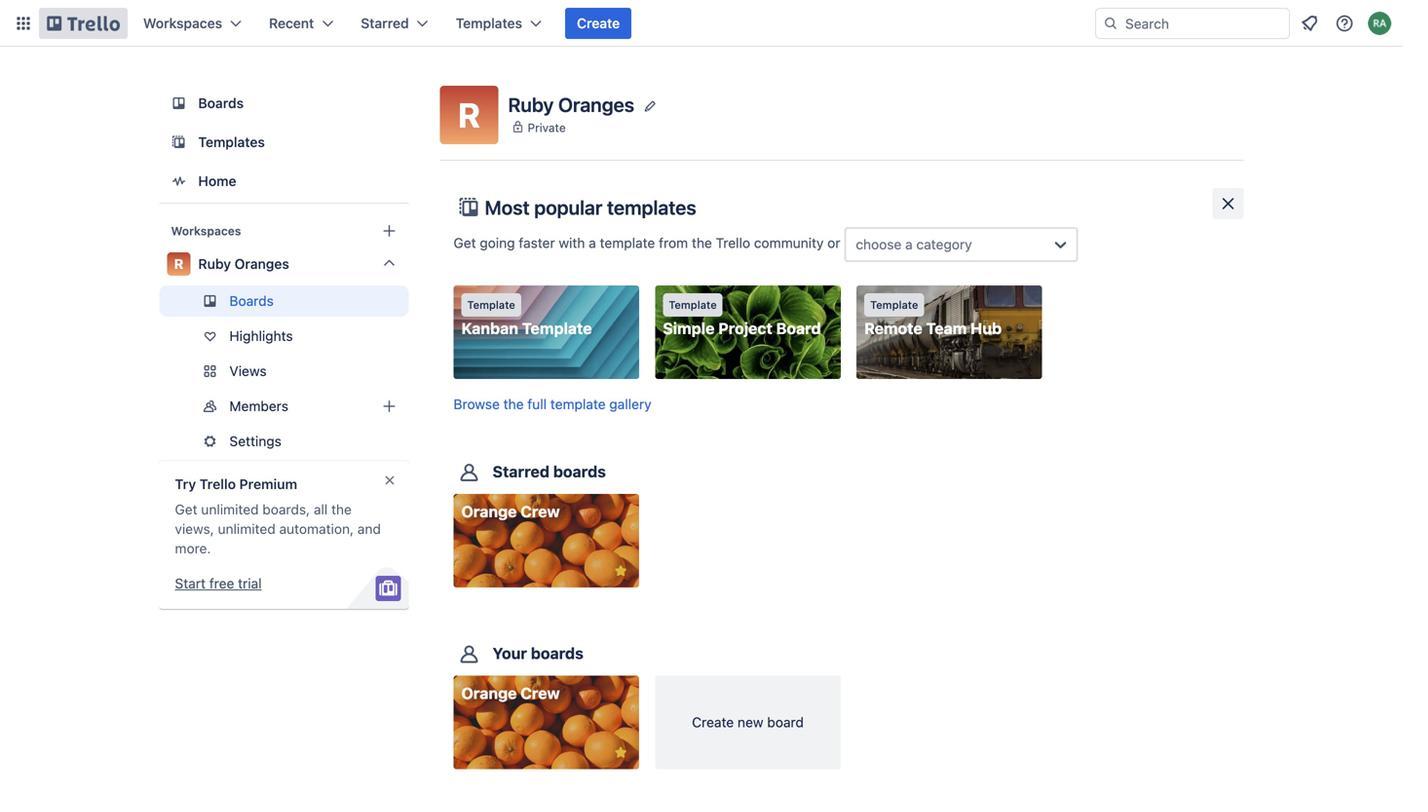 Task type: describe. For each thing, give the bounding box(es) containing it.
open information menu image
[[1335, 14, 1355, 33]]

members
[[230, 398, 288, 414]]

settings link
[[159, 426, 409, 457]]

ruby anderson (rubyanderson7) image
[[1368, 12, 1392, 35]]

more.
[[175, 540, 211, 556]]

search image
[[1103, 16, 1119, 31]]

browse the full template gallery
[[454, 396, 652, 412]]

templates link
[[159, 125, 409, 160]]

get going faster with a template from the trello community or
[[454, 235, 844, 251]]

team
[[926, 319, 967, 338]]

template for remote
[[870, 299, 918, 311]]

primary element
[[0, 0, 1403, 47]]

popular
[[534, 196, 603, 219]]

create new board
[[692, 714, 804, 730]]

r button
[[440, 86, 498, 144]]

1 horizontal spatial ruby oranges
[[508, 93, 634, 116]]

templates button
[[444, 8, 554, 39]]

2 boards link from the top
[[159, 286, 409, 317]]

0 horizontal spatial oranges
[[235, 256, 289, 272]]

remote
[[864, 319, 923, 338]]

with
[[559, 235, 585, 251]]

from
[[659, 235, 688, 251]]

board
[[776, 319, 821, 338]]

the for get going faster with a template from the trello community or
[[692, 235, 712, 251]]

create a workspace image
[[378, 219, 401, 243]]

board
[[767, 714, 804, 730]]

orange crew for second "orange crew" link from the top
[[461, 684, 560, 703]]

1 orange crew link from the top
[[454, 494, 639, 588]]

orange for click to unstar this board. it will be removed from your starred list. icon
[[461, 684, 517, 703]]

try
[[175, 476, 196, 492]]

0 vertical spatial unlimited
[[201, 501, 259, 517]]

project
[[718, 319, 773, 338]]

premium
[[239, 476, 297, 492]]

starred button
[[349, 8, 440, 39]]

1 horizontal spatial get
[[454, 235, 476, 251]]

or
[[828, 235, 841, 251]]

highlights
[[230, 328, 293, 344]]

your boards
[[493, 644, 584, 663]]

views
[[230, 363, 267, 379]]

try trello premium get unlimited boards, all the views, unlimited automation, and more.
[[175, 476, 381, 556]]

create for create
[[577, 15, 620, 31]]

browse
[[454, 396, 500, 412]]

template right kanban in the left top of the page
[[522, 319, 592, 338]]

free
[[209, 575, 234, 592]]

home image
[[167, 170, 191, 193]]

orange for click to unstar this board. it will be removed from your starred list. image
[[461, 503, 517, 521]]

going
[[480, 235, 515, 251]]

start free trial
[[175, 575, 262, 592]]

template for simple
[[669, 299, 717, 311]]

create button
[[565, 8, 632, 39]]

1 vertical spatial workspaces
[[171, 224, 241, 238]]

kanban
[[461, 319, 518, 338]]

most popular templates
[[485, 196, 696, 219]]

switch to… image
[[14, 14, 33, 33]]

1 vertical spatial r
[[174, 256, 183, 272]]

1 boards link from the top
[[159, 86, 409, 121]]

settings
[[230, 433, 282, 449]]

gallery
[[609, 396, 652, 412]]

template kanban template
[[461, 299, 592, 338]]

0 vertical spatial template
[[600, 235, 655, 251]]

workspaces inside popup button
[[143, 15, 222, 31]]

1 horizontal spatial oranges
[[558, 93, 634, 116]]

choose
[[856, 236, 902, 252]]

recent
[[269, 15, 314, 31]]



Task type: vqa. For each thing, say whether or not it's contained in the screenshot.
new
yes



Task type: locate. For each thing, give the bounding box(es) containing it.
unlimited
[[201, 501, 259, 517], [218, 521, 276, 537]]

template remote team hub
[[864, 299, 1002, 338]]

a right choose
[[905, 236, 913, 252]]

members link
[[159, 391, 409, 422]]

home
[[198, 173, 236, 189]]

create
[[577, 15, 620, 31], [692, 714, 734, 730]]

1 vertical spatial trello
[[199, 476, 236, 492]]

ruby up the private
[[508, 93, 554, 116]]

0 notifications image
[[1298, 12, 1321, 35]]

trello left the community
[[716, 235, 750, 251]]

1 horizontal spatial ruby
[[508, 93, 554, 116]]

r
[[458, 95, 480, 135], [174, 256, 183, 272]]

category
[[917, 236, 972, 252]]

1 vertical spatial oranges
[[235, 256, 289, 272]]

get inside try trello premium get unlimited boards, all the views, unlimited automation, and more.
[[175, 501, 197, 517]]

faster
[[519, 235, 555, 251]]

board image
[[167, 92, 191, 115]]

templates
[[607, 196, 696, 219]]

1 vertical spatial the
[[504, 396, 524, 412]]

boards,
[[262, 501, 310, 517]]

start free trial button
[[175, 574, 262, 593]]

the
[[692, 235, 712, 251], [504, 396, 524, 412], [331, 501, 352, 517]]

get left going
[[454, 235, 476, 251]]

crew for click to unstar this board. it will be removed from your starred list. image
[[521, 503, 560, 521]]

most
[[485, 196, 530, 219]]

boards link up highlights link
[[159, 286, 409, 317]]

boards for your boards
[[531, 644, 584, 663]]

orange down your
[[461, 684, 517, 703]]

0 vertical spatial orange
[[461, 503, 517, 521]]

boards right board icon
[[198, 95, 244, 111]]

1 vertical spatial get
[[175, 501, 197, 517]]

create for create new board
[[692, 714, 734, 730]]

template
[[600, 235, 655, 251], [550, 396, 606, 412]]

crew for click to unstar this board. it will be removed from your starred list. icon
[[521, 684, 560, 703]]

starred for starred boards
[[493, 463, 550, 481]]

1 vertical spatial orange crew link
[[454, 676, 639, 769]]

create inside button
[[577, 15, 620, 31]]

trello
[[716, 235, 750, 251], [199, 476, 236, 492]]

get up views,
[[175, 501, 197, 517]]

orange crew down your
[[461, 684, 560, 703]]

ruby down "home"
[[198, 256, 231, 272]]

1 horizontal spatial create
[[692, 714, 734, 730]]

boards up highlights
[[230, 293, 274, 309]]

0 horizontal spatial create
[[577, 15, 620, 31]]

1 vertical spatial unlimited
[[218, 521, 276, 537]]

1 orange crew from the top
[[461, 503, 560, 521]]

template down templates
[[600, 235, 655, 251]]

template right full
[[550, 396, 606, 412]]

simple
[[663, 319, 715, 338]]

r down home image
[[174, 256, 183, 272]]

0 horizontal spatial trello
[[199, 476, 236, 492]]

1 vertical spatial orange crew
[[461, 684, 560, 703]]

private
[[528, 121, 566, 134]]

0 horizontal spatial ruby
[[198, 256, 231, 272]]

0 vertical spatial crew
[[521, 503, 560, 521]]

the right all
[[331, 501, 352, 517]]

the for try trello premium get unlimited boards, all the views, unlimited automation, and more.
[[331, 501, 352, 517]]

starred down full
[[493, 463, 550, 481]]

1 vertical spatial boards
[[531, 644, 584, 663]]

workspaces down "home"
[[171, 224, 241, 238]]

a
[[589, 235, 596, 251], [905, 236, 913, 252]]

recent button
[[257, 8, 345, 39]]

orange crew link down your boards
[[454, 676, 639, 769]]

starred inside 'popup button'
[[361, 15, 409, 31]]

boards for first boards link from the bottom of the page
[[230, 293, 274, 309]]

views,
[[175, 521, 214, 537]]

new
[[738, 714, 764, 730]]

orange crew for second "orange crew" link from the bottom
[[461, 503, 560, 521]]

0 vertical spatial get
[[454, 235, 476, 251]]

trello inside try trello premium get unlimited boards, all the views, unlimited automation, and more.
[[199, 476, 236, 492]]

ruby oranges
[[508, 93, 634, 116], [198, 256, 289, 272]]

add image
[[378, 395, 401, 418]]

trello right try
[[199, 476, 236, 492]]

templates inside 'popup button'
[[456, 15, 522, 31]]

crew
[[521, 503, 560, 521], [521, 684, 560, 703]]

orange crew down starred boards
[[461, 503, 560, 521]]

template board image
[[167, 131, 191, 154]]

1 crew from the top
[[521, 503, 560, 521]]

click to unstar this board. it will be removed from your starred list. image
[[612, 744, 630, 762]]

starred
[[361, 15, 409, 31], [493, 463, 550, 481]]

0 vertical spatial ruby oranges
[[508, 93, 634, 116]]

2 orange from the top
[[461, 684, 517, 703]]

boards for second boards link from the bottom of the page
[[198, 95, 244, 111]]

0 horizontal spatial r
[[174, 256, 183, 272]]

1 vertical spatial ruby oranges
[[198, 256, 289, 272]]

template inside template simple project board
[[669, 299, 717, 311]]

hub
[[971, 319, 1002, 338]]

boards link
[[159, 86, 409, 121], [159, 286, 409, 317]]

a right with
[[589, 235, 596, 251]]

unlimited down boards,
[[218, 521, 276, 537]]

choose a category
[[856, 236, 972, 252]]

0 vertical spatial oranges
[[558, 93, 634, 116]]

template
[[467, 299, 515, 311], [669, 299, 717, 311], [870, 299, 918, 311], [522, 319, 592, 338]]

template up remote
[[870, 299, 918, 311]]

template up the simple
[[669, 299, 717, 311]]

click to unstar this board. it will be removed from your starred list. image
[[612, 563, 630, 580]]

0 horizontal spatial starred
[[361, 15, 409, 31]]

2 orange crew link from the top
[[454, 676, 639, 769]]

1 vertical spatial crew
[[521, 684, 560, 703]]

0 vertical spatial workspaces
[[143, 15, 222, 31]]

highlights link
[[159, 321, 409, 352]]

boards right your
[[531, 644, 584, 663]]

boards
[[553, 463, 606, 481], [531, 644, 584, 663]]

boards down browse the full template gallery
[[553, 463, 606, 481]]

full
[[528, 396, 547, 412]]

1 horizontal spatial the
[[504, 396, 524, 412]]

r left the private
[[458, 95, 480, 135]]

0 vertical spatial orange crew
[[461, 503, 560, 521]]

0 horizontal spatial a
[[589, 235, 596, 251]]

1 horizontal spatial templates
[[456, 15, 522, 31]]

workspaces
[[143, 15, 222, 31], [171, 224, 241, 238]]

all
[[314, 501, 328, 517]]

0 vertical spatial boards
[[198, 95, 244, 111]]

orange crew link down starred boards
[[454, 494, 639, 588]]

the left full
[[504, 396, 524, 412]]

0 vertical spatial orange crew link
[[454, 494, 639, 588]]

0 vertical spatial r
[[458, 95, 480, 135]]

templates up "home"
[[198, 134, 265, 150]]

crew down your boards
[[521, 684, 560, 703]]

Search field
[[1119, 9, 1289, 38]]

0 vertical spatial trello
[[716, 235, 750, 251]]

2 horizontal spatial the
[[692, 235, 712, 251]]

0 vertical spatial templates
[[456, 15, 522, 31]]

1 vertical spatial create
[[692, 714, 734, 730]]

starred right recent 'popup button'
[[361, 15, 409, 31]]

starred boards
[[493, 463, 606, 481]]

1 vertical spatial templates
[[198, 134, 265, 150]]

1 vertical spatial starred
[[493, 463, 550, 481]]

boards
[[198, 95, 244, 111], [230, 293, 274, 309]]

template for kanban
[[467, 299, 515, 311]]

2 orange crew from the top
[[461, 684, 560, 703]]

0 vertical spatial the
[[692, 235, 712, 251]]

2 crew from the top
[[521, 684, 560, 703]]

orange crew link
[[454, 494, 639, 588], [454, 676, 639, 769]]

the inside try trello premium get unlimited boards, all the views, unlimited automation, and more.
[[331, 501, 352, 517]]

r inside button
[[458, 95, 480, 135]]

get
[[454, 235, 476, 251], [175, 501, 197, 517]]

1 horizontal spatial starred
[[493, 463, 550, 481]]

0 vertical spatial starred
[[361, 15, 409, 31]]

template inside template remote team hub
[[870, 299, 918, 311]]

ruby oranges up highlights
[[198, 256, 289, 272]]

browse the full template gallery link
[[454, 396, 652, 412]]

0 horizontal spatial templates
[[198, 134, 265, 150]]

your
[[493, 644, 527, 663]]

workspaces up board icon
[[143, 15, 222, 31]]

community
[[754, 235, 824, 251]]

2 vertical spatial the
[[331, 501, 352, 517]]

template up kanban in the left top of the page
[[467, 299, 515, 311]]

1 orange from the top
[[461, 503, 517, 521]]

0 vertical spatial boards
[[553, 463, 606, 481]]

starred for starred
[[361, 15, 409, 31]]

1 horizontal spatial trello
[[716, 235, 750, 251]]

and
[[358, 521, 381, 537]]

home link
[[159, 164, 409, 199]]

automation,
[[279, 521, 354, 537]]

orange down starred boards
[[461, 503, 517, 521]]

1 vertical spatial template
[[550, 396, 606, 412]]

unlimited up views,
[[201, 501, 259, 517]]

1 vertical spatial boards
[[230, 293, 274, 309]]

boards link up templates link
[[159, 86, 409, 121]]

0 vertical spatial ruby
[[508, 93, 554, 116]]

crew down starred boards
[[521, 503, 560, 521]]

0 vertical spatial create
[[577, 15, 620, 31]]

1 horizontal spatial a
[[905, 236, 913, 252]]

workspaces button
[[132, 8, 253, 39]]

oranges up the private
[[558, 93, 634, 116]]

0 horizontal spatial ruby oranges
[[198, 256, 289, 272]]

0 horizontal spatial the
[[331, 501, 352, 517]]

boards for starred boards
[[553, 463, 606, 481]]

back to home image
[[47, 8, 120, 39]]

trial
[[238, 575, 262, 592]]

0 vertical spatial boards link
[[159, 86, 409, 121]]

ruby
[[508, 93, 554, 116], [198, 256, 231, 272]]

0 horizontal spatial get
[[175, 501, 197, 517]]

1 horizontal spatial r
[[458, 95, 480, 135]]

orange
[[461, 503, 517, 521], [461, 684, 517, 703]]

1 vertical spatial boards link
[[159, 286, 409, 317]]

1 vertical spatial ruby
[[198, 256, 231, 272]]

ruby oranges up the private
[[508, 93, 634, 116]]

start
[[175, 575, 206, 592]]

the right from
[[692, 235, 712, 251]]

orange crew
[[461, 503, 560, 521], [461, 684, 560, 703]]

oranges up highlights
[[235, 256, 289, 272]]

templates
[[456, 15, 522, 31], [198, 134, 265, 150]]

1 vertical spatial orange
[[461, 684, 517, 703]]

oranges
[[558, 93, 634, 116], [235, 256, 289, 272]]

templates up r button
[[456, 15, 522, 31]]

template simple project board
[[663, 299, 821, 338]]

views link
[[159, 356, 409, 387]]



